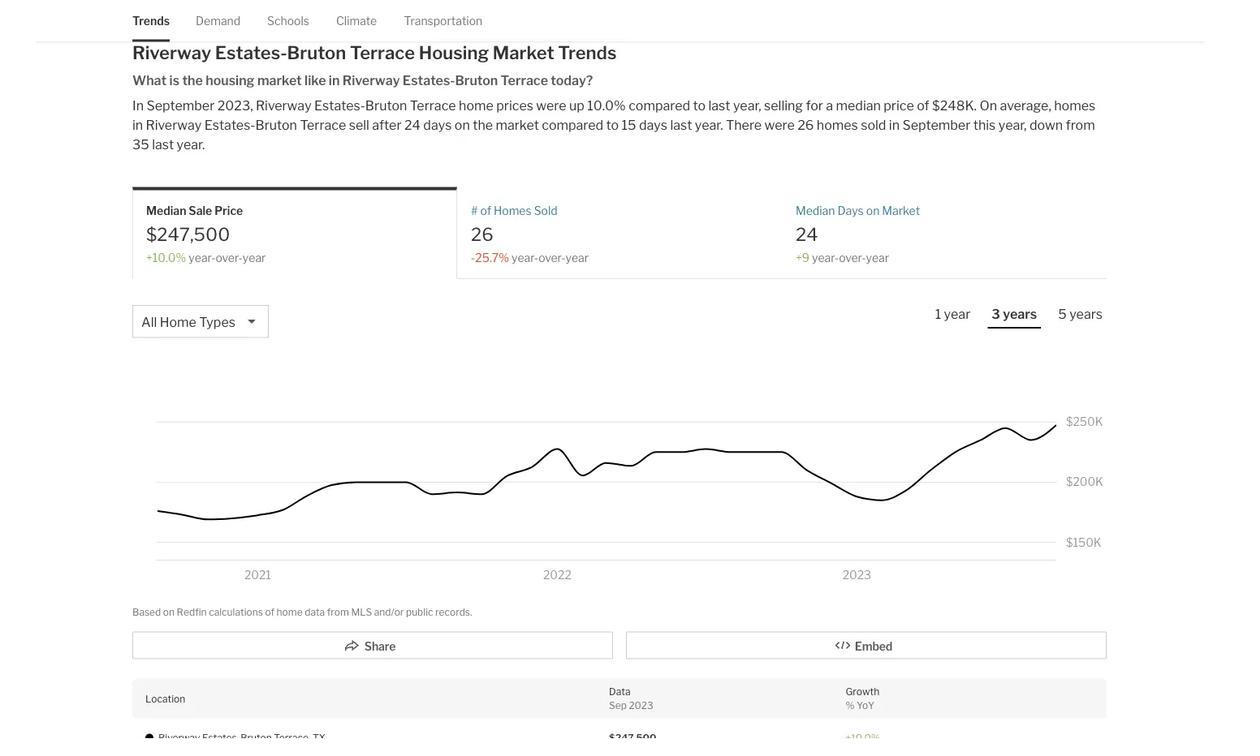 Task type: locate. For each thing, give the bounding box(es) containing it.
demand link
[[196, 0, 241, 42]]

0 vertical spatial year.
[[695, 117, 723, 133]]

were left up
[[536, 98, 567, 113]]

years
[[1003, 306, 1037, 322], [1070, 306, 1103, 322]]

0 vertical spatial last
[[709, 98, 730, 113]]

1 horizontal spatial to
[[693, 98, 706, 113]]

0 vertical spatial from
[[1066, 117, 1095, 133]]

5 years
[[1058, 306, 1103, 322]]

year. left there
[[695, 117, 723, 133]]

transportation link
[[404, 0, 483, 42]]

for
[[806, 98, 823, 113]]

of inside # of homes sold 26 -25.7% year-over-year
[[480, 204, 491, 218]]

0 horizontal spatial 26
[[471, 223, 494, 245]]

1 vertical spatial year,
[[999, 117, 1027, 133]]

1 days from the left
[[423, 117, 452, 133]]

on inside in september 2023, riverway estates-bruton terrace home prices were up 10.0% compared to last year, selling for a median price of $248k. on average, homes in riverway estates-bruton terrace sell after 24 days on the market compared to 15 days last year. there were 26 homes sold in september this year, down from 35 last year.
[[455, 117, 470, 133]]

last
[[709, 98, 730, 113], [670, 117, 692, 133], [152, 137, 174, 152]]

on inside median days on market 24 +9 year-over-year
[[866, 204, 880, 218]]

home inside in september 2023, riverway estates-bruton terrace home prices were up 10.0% compared to last year, selling for a median price of $248k. on average, homes in riverway estates-bruton terrace sell after 24 days on the market compared to 15 days last year. there were 26 homes sold in september this year, down from 35 last year.
[[459, 98, 494, 113]]

based
[[132, 607, 161, 618]]

1 horizontal spatial from
[[1066, 117, 1095, 133]]

location
[[145, 693, 185, 705]]

1 horizontal spatial compared
[[629, 98, 690, 113]]

market right days
[[882, 204, 920, 218]]

were down selling at top right
[[765, 117, 795, 133]]

in down 'price' on the right of the page
[[889, 117, 900, 133]]

0 horizontal spatial from
[[327, 607, 349, 618]]

26 down for on the right of the page
[[798, 117, 814, 133]]

market
[[257, 72, 302, 88], [496, 117, 539, 133]]

to
[[693, 98, 706, 113], [606, 117, 619, 133]]

1 vertical spatial from
[[327, 607, 349, 618]]

0 vertical spatial market
[[257, 72, 302, 88]]

a
[[826, 98, 833, 113]]

in right like on the left of page
[[329, 72, 340, 88]]

year,
[[733, 98, 761, 113], [999, 117, 1027, 133]]

1 over- from the left
[[216, 251, 243, 265]]

housing
[[419, 41, 489, 63]]

market down prices on the left
[[496, 117, 539, 133]]

1 vertical spatial the
[[473, 117, 493, 133]]

year, down average,
[[999, 117, 1027, 133]]

market up prices on the left
[[493, 41, 554, 63]]

over-
[[216, 251, 243, 265], [539, 251, 566, 265], [839, 251, 866, 265]]

the down housing
[[473, 117, 493, 133]]

1 horizontal spatial market
[[882, 204, 920, 218]]

home left data
[[277, 607, 303, 618]]

year, up there
[[733, 98, 761, 113]]

1 horizontal spatial trends
[[558, 41, 617, 63]]

2 horizontal spatial last
[[709, 98, 730, 113]]

2 years from the left
[[1070, 306, 1103, 322]]

0 horizontal spatial market
[[493, 41, 554, 63]]

homes
[[1054, 98, 1096, 113], [817, 117, 858, 133]]

2 over- from the left
[[539, 251, 566, 265]]

2023
[[629, 700, 654, 712]]

0 horizontal spatial of
[[265, 607, 275, 618]]

year.
[[695, 117, 723, 133], [177, 137, 205, 152]]

1 vertical spatial market
[[496, 117, 539, 133]]

26
[[798, 117, 814, 133], [471, 223, 494, 245]]

sep
[[609, 700, 627, 712]]

homes up down
[[1054, 98, 1096, 113]]

of right # on the left of page
[[480, 204, 491, 218]]

based on redfin calculations of home data from mls and/or public records.
[[132, 607, 472, 618]]

on right days
[[866, 204, 880, 218]]

0 vertical spatial compared
[[629, 98, 690, 113]]

0 vertical spatial trends
[[132, 14, 170, 28]]

2 horizontal spatial of
[[917, 98, 930, 113]]

3 years
[[992, 306, 1037, 322]]

last right 15 at the top right of the page
[[670, 117, 692, 133]]

3 over- from the left
[[839, 251, 866, 265]]

0 horizontal spatial days
[[423, 117, 452, 133]]

years for 3 years
[[1003, 306, 1037, 322]]

1 horizontal spatial 26
[[798, 117, 814, 133]]

years right 5 at the right
[[1070, 306, 1103, 322]]

1 horizontal spatial market
[[496, 117, 539, 133]]

compared up 15 at the top right of the page
[[629, 98, 690, 113]]

#
[[471, 204, 478, 218]]

0 horizontal spatial median
[[146, 204, 186, 218]]

0 horizontal spatial on
[[163, 607, 175, 618]]

0 horizontal spatial compared
[[542, 117, 604, 133]]

average,
[[1000, 98, 1052, 113]]

in
[[329, 72, 340, 88], [132, 117, 143, 133], [889, 117, 900, 133]]

1 vertical spatial market
[[882, 204, 920, 218]]

1 vertical spatial of
[[480, 204, 491, 218]]

year inside median sale price $247,500 +10.0% year-over-year
[[243, 251, 266, 265]]

climate link
[[336, 0, 377, 42]]

trends
[[132, 14, 170, 28], [558, 41, 617, 63]]

1 horizontal spatial years
[[1070, 306, 1103, 322]]

0 horizontal spatial 24
[[404, 117, 421, 133]]

0 horizontal spatial years
[[1003, 306, 1037, 322]]

1 horizontal spatial september
[[903, 117, 971, 133]]

were
[[536, 98, 567, 113], [765, 117, 795, 133]]

year-
[[189, 251, 216, 265], [512, 251, 539, 265], [812, 251, 839, 265]]

0 vertical spatial on
[[455, 117, 470, 133]]

over- down price
[[216, 251, 243, 265]]

1 year- from the left
[[189, 251, 216, 265]]

trends up today?
[[558, 41, 617, 63]]

0 vertical spatial were
[[536, 98, 567, 113]]

riverway estates-bruton terrace housing market trends
[[132, 41, 617, 63]]

year- right 25.7%
[[512, 251, 539, 265]]

26 inside in september 2023, riverway estates-bruton terrace home prices were up 10.0% compared to last year, selling for a median price of $248k. on average, homes in riverway estates-bruton terrace sell after 24 days on the market compared to 15 days last year. there were 26 homes sold in september this year, down from 35 last year.
[[798, 117, 814, 133]]

homes down a
[[817, 117, 858, 133]]

1 vertical spatial 26
[[471, 223, 494, 245]]

0 vertical spatial of
[[917, 98, 930, 113]]

on
[[980, 98, 997, 113]]

from right down
[[1066, 117, 1095, 133]]

0 vertical spatial homes
[[1054, 98, 1096, 113]]

years inside button
[[1070, 306, 1103, 322]]

24 inside in september 2023, riverway estates-bruton terrace home prices were up 10.0% compared to last year, selling for a median price of $248k. on average, homes in riverway estates-bruton terrace sell after 24 days on the market compared to 15 days last year. there were 26 homes sold in september this year, down from 35 last year.
[[404, 117, 421, 133]]

1 horizontal spatial days
[[639, 117, 668, 133]]

market inside median days on market 24 +9 year-over-year
[[882, 204, 920, 218]]

terrace up prices on the left
[[501, 72, 548, 88]]

0 horizontal spatial the
[[182, 72, 203, 88]]

2 horizontal spatial in
[[889, 117, 900, 133]]

1 horizontal spatial over-
[[539, 251, 566, 265]]

+10.0%
[[146, 251, 186, 265]]

market left like on the left of page
[[257, 72, 302, 88]]

1 horizontal spatial median
[[796, 204, 835, 218]]

0 vertical spatial market
[[493, 41, 554, 63]]

public
[[406, 607, 433, 618]]

over- down days
[[839, 251, 866, 265]]

1 horizontal spatial year,
[[999, 117, 1027, 133]]

last right "35"
[[152, 137, 174, 152]]

2 horizontal spatial on
[[866, 204, 880, 218]]

on down housing
[[455, 117, 470, 133]]

1 year button
[[931, 305, 975, 327]]

1 vertical spatial were
[[765, 117, 795, 133]]

0 vertical spatial 26
[[798, 117, 814, 133]]

1 horizontal spatial year-
[[512, 251, 539, 265]]

year inside median days on market 24 +9 year-over-year
[[866, 251, 889, 265]]

0 horizontal spatial homes
[[817, 117, 858, 133]]

estates-
[[215, 41, 287, 63], [403, 72, 455, 88], [314, 98, 365, 113], [204, 117, 255, 133]]

0 horizontal spatial year.
[[177, 137, 205, 152]]

years for 5 years
[[1070, 306, 1103, 322]]

1 horizontal spatial year.
[[695, 117, 723, 133]]

market
[[493, 41, 554, 63], [882, 204, 920, 218]]

median inside median days on market 24 +9 year-over-year
[[796, 204, 835, 218]]

1 vertical spatial home
[[277, 607, 303, 618]]

1 horizontal spatial home
[[459, 98, 494, 113]]

in september 2023, riverway estates-bruton terrace home prices were up 10.0% compared to last year, selling for a median price of $248k. on average, homes in riverway estates-bruton terrace sell after 24 days on the market compared to 15 days last year. there were 26 homes sold in september this year, down from 35 last year.
[[132, 98, 1096, 152]]

median inside median sale price $247,500 +10.0% year-over-year
[[146, 204, 186, 218]]

riverway down like on the left of page
[[256, 98, 312, 113]]

26 down # on the left of page
[[471, 223, 494, 245]]

sell
[[349, 117, 369, 133]]

september down $248k.
[[903, 117, 971, 133]]

2 horizontal spatial year-
[[812, 251, 839, 265]]

days right after at the top left of the page
[[423, 117, 452, 133]]

year- inside # of homes sold 26 -25.7% year-over-year
[[512, 251, 539, 265]]

riverway
[[132, 41, 211, 63], [343, 72, 400, 88], [256, 98, 312, 113], [146, 117, 202, 133]]

1 vertical spatial to
[[606, 117, 619, 133]]

1 horizontal spatial homes
[[1054, 98, 1096, 113]]

1 years from the left
[[1003, 306, 1037, 322]]

2 horizontal spatial over-
[[839, 251, 866, 265]]

year- right +9
[[812, 251, 839, 265]]

5
[[1058, 306, 1067, 322]]

trends up what
[[132, 14, 170, 28]]

median left days
[[796, 204, 835, 218]]

1 median from the left
[[146, 204, 186, 218]]

0 horizontal spatial home
[[277, 607, 303, 618]]

schools
[[267, 14, 309, 28]]

24 up +9
[[796, 223, 818, 245]]

the
[[182, 72, 203, 88], [473, 117, 493, 133]]

1 vertical spatial homes
[[817, 117, 858, 133]]

of
[[917, 98, 930, 113], [480, 204, 491, 218], [265, 607, 275, 618]]

1 vertical spatial compared
[[542, 117, 604, 133]]

1 horizontal spatial the
[[473, 117, 493, 133]]

10.0%
[[587, 98, 626, 113]]

1 horizontal spatial were
[[765, 117, 795, 133]]

year- down $247,500
[[189, 251, 216, 265]]

all home types
[[141, 314, 235, 330]]

1 horizontal spatial 24
[[796, 223, 818, 245]]

prices
[[496, 98, 533, 113]]

1 vertical spatial 24
[[796, 223, 818, 245]]

from right data
[[327, 607, 349, 618]]

compared down up
[[542, 117, 604, 133]]

year. right "35"
[[177, 137, 205, 152]]

24
[[404, 117, 421, 133], [796, 223, 818, 245]]

1 vertical spatial on
[[866, 204, 880, 218]]

2 median from the left
[[796, 204, 835, 218]]

1 horizontal spatial on
[[455, 117, 470, 133]]

days
[[838, 204, 864, 218]]

price
[[884, 98, 914, 113]]

5 years button
[[1054, 305, 1107, 327]]

0 horizontal spatial year,
[[733, 98, 761, 113]]

year- inside median days on market 24 +9 year-over-year
[[812, 251, 839, 265]]

terrace up what is the housing market like in riverway estates-bruton terrace today?
[[350, 41, 415, 63]]

$248k.
[[932, 98, 977, 113]]

down
[[1030, 117, 1063, 133]]

0 vertical spatial 24
[[404, 117, 421, 133]]

2 year- from the left
[[512, 251, 539, 265]]

year
[[243, 251, 266, 265], [566, 251, 589, 265], [866, 251, 889, 265], [944, 306, 971, 322]]

data
[[305, 607, 325, 618]]

1 horizontal spatial of
[[480, 204, 491, 218]]

15
[[622, 117, 636, 133]]

in down in
[[132, 117, 143, 133]]

embed button
[[626, 632, 1107, 660]]

over- down sold
[[539, 251, 566, 265]]

last up there
[[709, 98, 730, 113]]

days
[[423, 117, 452, 133], [639, 117, 668, 133]]

years right 3
[[1003, 306, 1037, 322]]

24 right after at the top left of the page
[[404, 117, 421, 133]]

3
[[992, 306, 1000, 322]]

what
[[132, 72, 167, 88]]

1 vertical spatial trends
[[558, 41, 617, 63]]

1
[[935, 306, 941, 322]]

price
[[215, 204, 243, 218]]

of right 'calculations' at the bottom left
[[265, 607, 275, 618]]

median up $247,500
[[146, 204, 186, 218]]

the right is in the top left of the page
[[182, 72, 203, 88]]

1 vertical spatial last
[[670, 117, 692, 133]]

0 vertical spatial home
[[459, 98, 494, 113]]

transportation
[[404, 14, 483, 28]]

median days on market 24 +9 year-over-year
[[796, 204, 920, 265]]

3 year- from the left
[[812, 251, 839, 265]]

years inside "button"
[[1003, 306, 1037, 322]]

3 years button
[[988, 305, 1041, 329]]

2 vertical spatial on
[[163, 607, 175, 618]]

0 horizontal spatial over-
[[216, 251, 243, 265]]

terrace
[[350, 41, 415, 63], [501, 72, 548, 88], [410, 98, 456, 113], [300, 117, 346, 133]]

days right 15 at the top right of the page
[[639, 117, 668, 133]]

of right 'price' on the right of the page
[[917, 98, 930, 113]]

september
[[147, 98, 215, 113], [903, 117, 971, 133]]

september down is in the top left of the page
[[147, 98, 215, 113]]

home
[[459, 98, 494, 113], [277, 607, 303, 618]]

sale
[[189, 204, 212, 218]]

0 horizontal spatial september
[[147, 98, 215, 113]]

home
[[160, 314, 196, 330]]

0 horizontal spatial year-
[[189, 251, 216, 265]]

0 horizontal spatial to
[[606, 117, 619, 133]]

on right based
[[163, 607, 175, 618]]

2 vertical spatial last
[[152, 137, 174, 152]]

home left prices on the left
[[459, 98, 494, 113]]



Task type: vqa. For each thing, say whether or not it's contained in the screenshot.
the top compared
yes



Task type: describe. For each thing, give the bounding box(es) containing it.
yoy
[[857, 700, 875, 712]]

24 inside median days on market 24 +9 year-over-year
[[796, 223, 818, 245]]

0 horizontal spatial in
[[132, 117, 143, 133]]

schools link
[[267, 0, 309, 42]]

estates- down housing
[[403, 72, 455, 88]]

sold
[[534, 204, 558, 218]]

from inside in september 2023, riverway estates-bruton terrace home prices were up 10.0% compared to last year, selling for a median price of $248k. on average, homes in riverway estates-bruton terrace sell after 24 days on the market compared to 15 days last year. there were 26 homes sold in september this year, down from 35 last year.
[[1066, 117, 1095, 133]]

redfin
[[177, 607, 207, 618]]

share
[[364, 640, 396, 654]]

median
[[836, 98, 881, 113]]

there
[[726, 117, 762, 133]]

today?
[[551, 72, 593, 88]]

data sep 2023
[[609, 687, 654, 712]]

is
[[169, 72, 180, 88]]

0 vertical spatial the
[[182, 72, 203, 88]]

types
[[199, 314, 235, 330]]

the inside in september 2023, riverway estates-bruton terrace home prices were up 10.0% compared to last year, selling for a median price of $248k. on average, homes in riverway estates-bruton terrace sell after 24 days on the market compared to 15 days last year. there were 26 homes sold in september this year, down from 35 last year.
[[473, 117, 493, 133]]

what is the housing market like in riverway estates-bruton terrace today?
[[132, 72, 593, 88]]

year inside # of homes sold 26 -25.7% year-over-year
[[566, 251, 589, 265]]

market inside in september 2023, riverway estates-bruton terrace home prices were up 10.0% compared to last year, selling for a median price of $248k. on average, homes in riverway estates-bruton terrace sell after 24 days on the market compared to 15 days last year. there were 26 homes sold in september this year, down from 35 last year.
[[496, 117, 539, 133]]

2 vertical spatial of
[[265, 607, 275, 618]]

%
[[846, 700, 855, 712]]

over- inside # of homes sold 26 -25.7% year-over-year
[[539, 251, 566, 265]]

growth % yoy
[[846, 687, 880, 712]]

sold
[[861, 117, 886, 133]]

after
[[372, 117, 402, 133]]

embed
[[855, 640, 893, 654]]

0 horizontal spatial last
[[152, 137, 174, 152]]

median for 24
[[796, 204, 835, 218]]

1 vertical spatial year.
[[177, 137, 205, 152]]

riverway up is in the top left of the page
[[132, 41, 211, 63]]

in
[[132, 98, 144, 113]]

riverway down riverway estates-bruton terrace housing market trends
[[343, 72, 400, 88]]

+9
[[796, 251, 810, 265]]

up
[[569, 98, 585, 113]]

terrace down housing
[[410, 98, 456, 113]]

1 horizontal spatial last
[[670, 117, 692, 133]]

and/or
[[374, 607, 404, 618]]

growth
[[846, 687, 880, 698]]

year inside button
[[944, 306, 971, 322]]

estates- down 2023,
[[204, 117, 255, 133]]

homes
[[494, 204, 532, 218]]

35
[[132, 137, 149, 152]]

median for $247,500
[[146, 204, 186, 218]]

share button
[[132, 632, 613, 660]]

# of homes sold 26 -25.7% year-over-year
[[471, 204, 589, 265]]

mls
[[351, 607, 372, 618]]

1 year
[[935, 306, 971, 322]]

-
[[471, 251, 475, 265]]

trends link
[[132, 0, 170, 42]]

demand
[[196, 14, 241, 28]]

estates- up housing
[[215, 41, 287, 63]]

0 horizontal spatial were
[[536, 98, 567, 113]]

estates- up sell on the left of page
[[314, 98, 365, 113]]

0 horizontal spatial trends
[[132, 14, 170, 28]]

climate
[[336, 14, 377, 28]]

data
[[609, 687, 631, 698]]

over- inside median days on market 24 +9 year-over-year
[[839, 251, 866, 265]]

over- inside median sale price $247,500 +10.0% year-over-year
[[216, 251, 243, 265]]

calculations
[[209, 607, 263, 618]]

housing
[[206, 72, 255, 88]]

2023,
[[217, 98, 253, 113]]

median sale price $247,500 +10.0% year-over-year
[[146, 204, 266, 265]]

selling
[[764, 98, 803, 113]]

1 horizontal spatial in
[[329, 72, 340, 88]]

2 days from the left
[[639, 117, 668, 133]]

riverway up "35"
[[146, 117, 202, 133]]

1 vertical spatial september
[[903, 117, 971, 133]]

this
[[974, 117, 996, 133]]

records.
[[435, 607, 472, 618]]

0 vertical spatial year,
[[733, 98, 761, 113]]

0 horizontal spatial market
[[257, 72, 302, 88]]

0 vertical spatial september
[[147, 98, 215, 113]]

year- inside median sale price $247,500 +10.0% year-over-year
[[189, 251, 216, 265]]

$247,500
[[146, 223, 230, 245]]

26 inside # of homes sold 26 -25.7% year-over-year
[[471, 223, 494, 245]]

like
[[305, 72, 326, 88]]

of inside in september 2023, riverway estates-bruton terrace home prices were up 10.0% compared to last year, selling for a median price of $248k. on average, homes in riverway estates-bruton terrace sell after 24 days on the market compared to 15 days last year. there were 26 homes sold in september this year, down from 35 last year.
[[917, 98, 930, 113]]

terrace left sell on the left of page
[[300, 117, 346, 133]]

all
[[141, 314, 157, 330]]

25.7%
[[475, 251, 509, 265]]

0 vertical spatial to
[[693, 98, 706, 113]]



